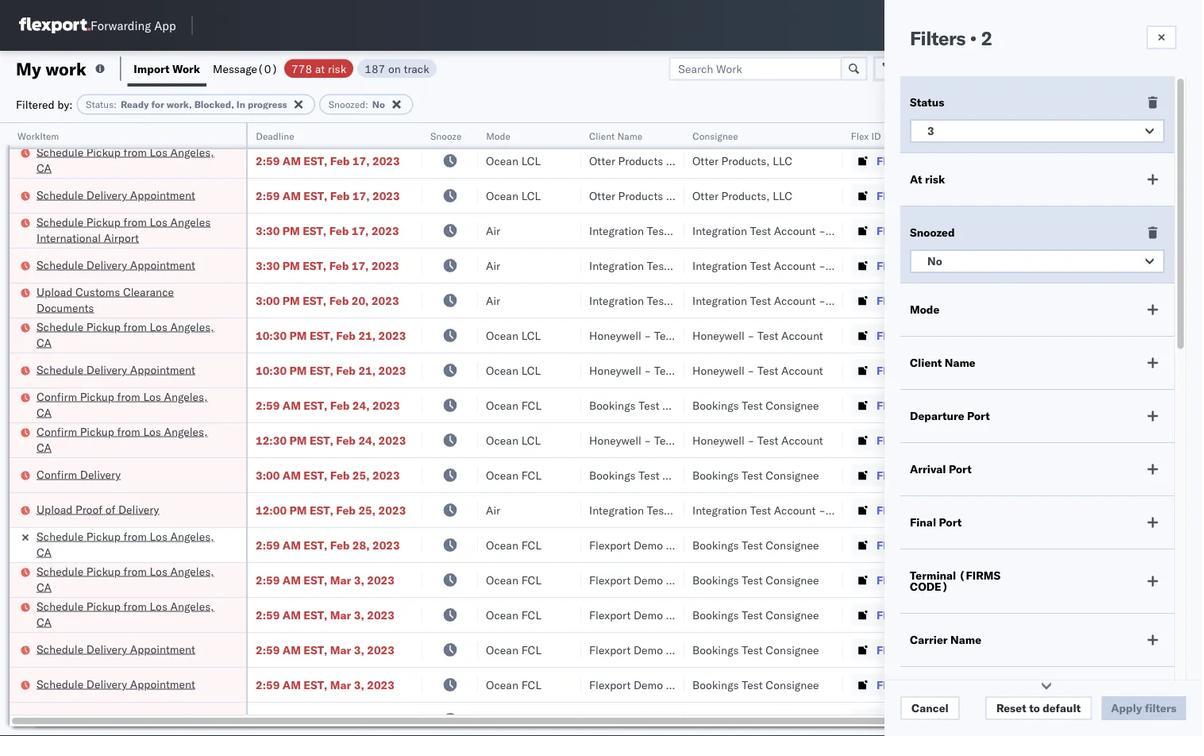 Task type: locate. For each thing, give the bounding box(es) containing it.
1 schedule delivery appointment button from the top
[[37, 187, 195, 205]]

1911466 up consignee name at the bottom right of the page
[[911, 643, 960, 657]]

snoozed down at risk
[[911, 226, 956, 240]]

confirm for 12:30 pm est, feb 24, 2023
[[37, 425, 77, 439]]

1 vertical spatial 21,
[[359, 364, 376, 377]]

0 vertical spatial 25,
[[353, 468, 370, 482]]

snoozed up "deadline" button
[[329, 99, 366, 110]]

los for schedule pickup from los angeles, ca button for flxt00001977428a
[[150, 320, 168, 334]]

0 vertical spatial 2001714
[[911, 224, 960, 238]]

1 vertical spatial 3:30 pm est, feb 17, 2023
[[256, 259, 399, 273]]

12:00 pm est, feb 25, 2023
[[256, 503, 406, 517]]

lagerfeld
[[716, 713, 763, 727]]

0 vertical spatial mode
[[486, 130, 511, 142]]

0 vertical spatial international
[[37, 231, 101, 245]]

3:00 for 3:00 pm est, feb 20, 2023
[[256, 294, 280, 308]]

0 vertical spatial upload
[[37, 285, 73, 299]]

batch action
[[1115, 62, 1184, 75]]

confirm for 2:59 am est, feb 24, 2023
[[37, 390, 77, 404]]

port
[[968, 409, 991, 423], [950, 462, 972, 476], [940, 516, 963, 530]]

1 vertical spatial confirm pickup from los angeles, ca
[[37, 390, 208, 420]]

8 resize handle column header from the left
[[1055, 123, 1074, 737]]

017482927423
[[1082, 294, 1165, 308], [1082, 503, 1165, 517]]

numbers right mbl/mawb
[[1140, 130, 1179, 142]]

1911408
[[911, 398, 960, 412], [911, 468, 960, 482]]

flex-1988285 up at
[[877, 154, 960, 168]]

1 horizontal spatial international
[[766, 713, 831, 727]]

port for arrival port
[[950, 462, 972, 476]]

2 products, from the top
[[722, 189, 771, 203]]

flex-1911466
[[877, 573, 960, 587], [877, 608, 960, 622], [877, 643, 960, 657], [877, 678, 960, 692]]

10:30
[[256, 329, 287, 342], [256, 364, 287, 377]]

pickup for 12:30 pm est, feb 24, 2023's 'confirm pickup from los angeles, ca' button
[[80, 425, 114, 439]]

9 2:59 from the top
[[256, 678, 280, 692]]

resize handle column header for container numbers
[[1055, 123, 1074, 737]]

schedule delivery appointment for 1st schedule delivery appointment link
[[37, 188, 195, 202]]

1 horizontal spatial numbers
[[1140, 130, 1179, 142]]

confirm delivery
[[37, 468, 121, 482]]

appointment for 4th schedule delivery appointment link from the top
[[130, 642, 195, 656]]

0 horizontal spatial client name
[[590, 130, 643, 142]]

flex-2150210 button
[[852, 290, 963, 312], [852, 290, 963, 312], [852, 499, 963, 522], [852, 499, 963, 522]]

10:30 pm est, feb 21, 2023 down 3:00 pm est, feb 20, 2023
[[256, 329, 406, 342]]

upload left "proof"
[[37, 503, 73, 516]]

schedule delivery appointment for 3rd schedule delivery appointment link
[[37, 363, 195, 377]]

schedule delivery appointment for second schedule delivery appointment link from the top
[[37, 258, 195, 272]]

3 air from the top
[[486, 294, 501, 308]]

4 schedule pickup from los angeles, ca link from the top
[[37, 564, 226, 596]]

1 vertical spatial 2001714
[[911, 259, 960, 273]]

1 vertical spatial flex-1977428
[[877, 364, 960, 377]]

13 flex- from the top
[[877, 538, 911, 552]]

ca for 2:59 am est, feb 17, 2023 'confirm pickup from los angeles, ca' button
[[37, 126, 52, 140]]

5 resize handle column header from the left
[[666, 123, 685, 737]]

ca for schedule pickup from los angeles, ca button associated with --
[[37, 615, 52, 629]]

1 ca from the top
[[37, 126, 52, 140]]

schedule delivery appointment
[[37, 188, 195, 202], [37, 258, 195, 272], [37, 363, 195, 377], [37, 642, 195, 656], [37, 677, 195, 691], [37, 712, 195, 726]]

1 3:30 from the top
[[256, 224, 280, 238]]

1 horizontal spatial client name
[[911, 356, 976, 370]]

0 vertical spatial flex-1977428
[[877, 329, 960, 342]]

risk right the at
[[328, 62, 347, 75]]

no inside button
[[928, 254, 943, 268]]

upload up documents
[[37, 285, 73, 299]]

numbers down container
[[979, 136, 1018, 148]]

4 flexport demo consignee from the top
[[590, 643, 720, 657]]

3 1911466 from the top
[[911, 643, 960, 657]]

3
[[928, 124, 935, 138]]

2 2150210 from the top
[[911, 503, 960, 517]]

numbers for mbl/mawb numbers
[[1140, 130, 1179, 142]]

los for third schedule pickup from los angeles, ca button from the top of the page
[[150, 565, 168, 578]]

0 horizontal spatial mode
[[486, 130, 511, 142]]

confirm pickup from los angeles, ca for 2:59 am est, feb 17, 2023
[[37, 110, 208, 140]]

0 vertical spatial flex-1911408
[[877, 398, 960, 412]]

0 vertical spatial flex-2150210
[[877, 294, 960, 308]]

1 vertical spatial digital
[[874, 259, 906, 273]]

4 bicu1234565, demu1232567 from the top
[[979, 678, 1141, 692]]

1 vertical spatial llc
[[773, 189, 793, 203]]

delivery for second schedule delivery appointment link from the top
[[86, 258, 127, 272]]

10:30 down 3:00 pm est, feb 20, 2023
[[256, 329, 287, 342]]

1 vertical spatial maeu1234567
[[979, 363, 1059, 377]]

•
[[971, 26, 977, 50]]

0 horizontal spatial client
[[590, 130, 615, 142]]

0 vertical spatial 1977428
[[911, 329, 960, 342]]

flex-1911408 up final
[[877, 468, 960, 482]]

2006134
[[911, 119, 960, 133]]

flex-1988285 down at
[[877, 189, 960, 203]]

angeles, for schedule pickup from los angeles, ca button associated with --
[[170, 600, 214, 613]]

1 fcl from the top
[[522, 119, 542, 133]]

blocked,
[[194, 99, 234, 110]]

1 horizontal spatial status
[[911, 95, 945, 109]]

1 017482927423 from the top
[[1082, 294, 1165, 308]]

: for status
[[114, 99, 117, 110]]

schedule for 4th schedule delivery appointment link from the top
[[37, 642, 84, 656]]

digital
[[874, 224, 906, 238], [874, 259, 906, 273]]

from inside schedule pickup from los angeles international airport
[[124, 215, 147, 229]]

2 vertical spatial 2:59 am est, feb 17, 2023
[[256, 189, 400, 203]]

1 appointment from the top
[[130, 188, 195, 202]]

1 vertical spatial 2150210
[[911, 503, 960, 517]]

western for schedule pickup from los angeles international airport
[[829, 224, 871, 238]]

1 flex-1911466 from the top
[[877, 573, 960, 587]]

status for status
[[911, 95, 945, 109]]

0 vertical spatial 10:30 pm est, feb 21, 2023
[[256, 329, 406, 342]]

2 1988285 from the top
[[911, 189, 960, 203]]

3 confirm pickup from los angeles, ca link from the top
[[37, 424, 226, 456]]

25, for 12:00 pm est, feb 25, 2023
[[359, 503, 376, 517]]

lcl
[[522, 154, 541, 168], [522, 189, 541, 203], [522, 329, 541, 342], [522, 364, 541, 377], [522, 433, 541, 447]]

24,
[[353, 398, 370, 412], [359, 433, 376, 447]]

ca
[[37, 126, 52, 140], [37, 161, 52, 175], [37, 336, 52, 350], [37, 406, 52, 420], [37, 441, 52, 454], [37, 545, 52, 559], [37, 580, 52, 594], [37, 615, 52, 629]]

western
[[829, 224, 871, 238], [829, 259, 871, 273]]

2 vertical spatial confirm pickup from los angeles, ca button
[[37, 424, 226, 457]]

2 bicu1234565, demu1232567 from the top
[[979, 608, 1141, 622]]

5 schedule from the top
[[37, 320, 84, 334]]

angeles
[[170, 215, 211, 229]]

upload proof of delivery link
[[37, 502, 159, 518]]

1 vertical spatial western
[[829, 259, 871, 273]]

reset to default
[[997, 702, 1082, 716]]

1 vertical spatial port
[[950, 462, 972, 476]]

resize handle column header
[[227, 123, 246, 737], [404, 123, 423, 737], [459, 123, 478, 737], [563, 123, 582, 737], [666, 123, 685, 737], [825, 123, 844, 737], [952, 123, 971, 737], [1055, 123, 1074, 737], [1162, 123, 1182, 737]]

status right by:
[[86, 99, 114, 110]]

0 vertical spatial flex-1988285
[[877, 154, 960, 168]]

schedule for third schedule pickup from los angeles, ca link from the top
[[37, 530, 84, 543]]

flex-1919147 button
[[852, 534, 963, 557], [852, 534, 963, 557]]

0 vertical spatial 2:59 am est, feb 17, 2023
[[256, 119, 400, 133]]

1 lcl from the top
[[522, 154, 541, 168]]

5 2:59 from the top
[[256, 538, 280, 552]]

ocean
[[486, 119, 519, 133], [486, 154, 519, 168], [486, 189, 519, 203], [486, 329, 519, 342], [486, 364, 519, 377], [486, 398, 519, 412], [486, 433, 519, 447], [486, 468, 519, 482], [486, 538, 519, 552], [486, 573, 519, 587], [486, 608, 519, 622], [486, 643, 519, 657], [486, 678, 519, 692]]

1911466
[[911, 573, 960, 587], [911, 608, 960, 622], [911, 643, 960, 657], [911, 678, 960, 692]]

1 vertical spatial otter products - test account
[[590, 189, 742, 203]]

schedule pickup from los angeles, ca link for --
[[37, 599, 226, 630]]

schedule
[[37, 145, 84, 159], [37, 188, 84, 202], [37, 215, 84, 229], [37, 258, 84, 272], [37, 320, 84, 334], [37, 363, 84, 377], [37, 530, 84, 543], [37, 565, 84, 578], [37, 600, 84, 613], [37, 642, 84, 656], [37, 677, 84, 691], [37, 712, 84, 726]]

1988285 up at risk
[[911, 154, 960, 168]]

4 lcl from the top
[[522, 364, 541, 377]]

1 vertical spatial 3:30
[[256, 259, 280, 273]]

5 lcl from the top
[[522, 433, 541, 447]]

0 vertical spatial digital
[[874, 224, 906, 238]]

pickup for schedule pickup from los angeles, ca button associated with --
[[86, 600, 121, 613]]

12:00
[[256, 503, 287, 517]]

0 horizontal spatial ping
[[590, 119, 616, 133]]

3 schedule from the top
[[37, 215, 84, 229]]

1 ping - test entity from the left
[[590, 119, 682, 133]]

confirm inside "confirm delivery" link
[[37, 468, 77, 482]]

los inside schedule pickup from los angeles international airport
[[150, 215, 168, 229]]

feb
[[330, 119, 350, 133], [330, 154, 350, 168], [330, 189, 350, 203], [329, 224, 349, 238], [329, 259, 349, 273], [329, 294, 349, 308], [336, 329, 356, 342], [336, 364, 356, 377], [330, 398, 350, 412], [336, 433, 356, 447], [330, 468, 350, 482], [336, 503, 356, 517], [330, 538, 350, 552]]

mode inside "button"
[[486, 130, 511, 142]]

0 vertical spatial snoozed
[[329, 99, 366, 110]]

0 vertical spatial 3:00
[[256, 294, 280, 308]]

0 horizontal spatial snoozed
[[329, 99, 366, 110]]

6 2:59 from the top
[[256, 573, 280, 587]]

778
[[292, 62, 312, 75]]

2 schedule delivery appointment from the top
[[37, 258, 195, 272]]

0 vertical spatial 017482927423
[[1082, 294, 1165, 308]]

2 3:00 from the top
[[256, 468, 280, 482]]

port right departure
[[968, 409, 991, 423]]

schedule pickup from los angeles, ca link for mbltest1234
[[37, 144, 226, 176]]

1 vertical spatial 1977428
[[911, 364, 960, 377]]

2 : from the left
[[366, 99, 369, 110]]

3 confirm pickup from los angeles, ca from the top
[[37, 425, 208, 454]]

flex-1911466 up consignee name at the bottom right of the page
[[877, 643, 960, 657]]

filters
[[911, 26, 966, 50]]

0 vertical spatial products
[[619, 154, 664, 168]]

in
[[237, 99, 245, 110]]

2 flxt00001977428a from the top
[[1082, 364, 1192, 377]]

6 resize handle column header from the left
[[825, 123, 844, 737]]

24, up 3:00 am est, feb 25, 2023
[[359, 433, 376, 447]]

2 017482927423 from the top
[[1082, 503, 1165, 517]]

1977428 for confirm pickup from los angeles, ca
[[911, 433, 960, 447]]

appointment for second schedule delivery appointment link from the top
[[130, 258, 195, 272]]

upload inside upload customs clearance documents
[[37, 285, 73, 299]]

5 fcl from the top
[[522, 573, 542, 587]]

1 21, from the top
[[359, 329, 376, 342]]

angeles, for third schedule pickup from los angeles, ca button from the top of the page
[[170, 565, 214, 578]]

1 vertical spatial products,
[[722, 189, 771, 203]]

2 vertical spatial confirm pickup from los angeles, ca
[[37, 425, 208, 454]]

delivery
[[86, 188, 127, 202], [86, 258, 127, 272], [86, 363, 127, 377], [80, 468, 121, 482], [118, 503, 159, 516], [86, 642, 127, 656], [86, 677, 127, 691], [86, 712, 127, 726]]

0 vertical spatial confirm pickup from los angeles, ca button
[[37, 109, 226, 143]]

flex-2001714 for schedule pickup from los angeles international airport
[[877, 224, 960, 238]]

2 schedule delivery appointment button from the top
[[37, 257, 195, 275]]

: for snoozed
[[366, 99, 369, 110]]

1 vertical spatial flex-1911408
[[877, 468, 960, 482]]

schedule pickup from los angeles, ca button for mbltest1234
[[37, 144, 226, 178]]

17, for schedule pickup from los angeles international airport
[[352, 224, 369, 238]]

1 vertical spatial client
[[911, 356, 943, 370]]

maeu1234567 for confirm pickup from los angeles, ca
[[979, 433, 1059, 447]]

angeles, for 2:59 am est, feb 17, 2023 'confirm pickup from los angeles, ca' button
[[164, 110, 208, 124]]

2 1911408 from the top
[[911, 468, 960, 482]]

21, up 2:59 am est, feb 24, 2023
[[359, 364, 376, 377]]

1 upload from the top
[[37, 285, 73, 299]]

flex-1988285 button
[[852, 150, 963, 172], [852, 150, 963, 172], [852, 185, 963, 207], [852, 185, 963, 207]]

ocean lcl for schedule pickup from los angeles, ca button for flxt00001977428a
[[486, 329, 541, 342]]

port right final
[[940, 516, 963, 530]]

delivery for 2nd schedule delivery appointment link from the bottom
[[86, 677, 127, 691]]

2 flex-1988285 from the top
[[877, 189, 960, 203]]

7 ca from the top
[[37, 580, 52, 594]]

25, up 28,
[[359, 503, 376, 517]]

international inside schedule pickup from los angeles international airport
[[37, 231, 101, 245]]

2 confirm pickup from los angeles, ca link from the top
[[37, 389, 226, 421]]

8 ocean fcl from the top
[[486, 678, 542, 692]]

5 schedule pickup from los angeles, ca link from the top
[[37, 599, 226, 630]]

3:30 up 3:00 pm est, feb 20, 2023
[[256, 259, 280, 273]]

1 vertical spatial otter products, llc
[[693, 189, 793, 203]]

0 vertical spatial llc
[[773, 154, 793, 168]]

1 horizontal spatial mode
[[911, 303, 940, 317]]

0 vertical spatial integration test account - western digital
[[693, 224, 906, 238]]

2 vertical spatial port
[[940, 516, 963, 530]]

3 lcl from the top
[[522, 329, 541, 342]]

otter
[[590, 154, 616, 168], [693, 154, 719, 168], [590, 189, 616, 203], [693, 189, 719, 203]]

0 vertical spatial flxt00001977428a
[[1082, 329, 1192, 342]]

1 : from the left
[[114, 99, 117, 110]]

6 am from the top
[[283, 538, 301, 552]]

2 flex-1977428 from the top
[[877, 364, 960, 377]]

4 schedule delivery appointment from the top
[[37, 642, 195, 656]]

0 horizontal spatial entity
[[653, 119, 682, 133]]

bicu1234565, demu1232567
[[979, 573, 1141, 587], [979, 608, 1141, 622], [979, 643, 1141, 657], [979, 678, 1141, 692]]

4 appointment from the top
[[130, 642, 195, 656]]

flxt00001977428a for confirm pickup from los angeles, ca
[[1082, 433, 1192, 447]]

pickup
[[80, 110, 114, 124], [86, 145, 121, 159], [86, 215, 121, 229], [86, 320, 121, 334], [80, 390, 114, 404], [80, 425, 114, 439], [86, 530, 121, 543], [86, 565, 121, 578], [86, 600, 121, 613]]

3:30 pm est, feb 17, 2023 for schedule pickup from los angeles international airport
[[256, 224, 399, 238]]

flex id button
[[844, 126, 955, 142]]

1 horizontal spatial ping
[[693, 119, 719, 133]]

delivery for 4th schedule delivery appointment link from the top
[[86, 642, 127, 656]]

2 flex-1911466 from the top
[[877, 608, 960, 622]]

numbers inside "container numbers"
[[979, 136, 1018, 148]]

0 vertical spatial --
[[1082, 538, 1096, 552]]

flex-1977428 for confirm pickup from los angeles, ca
[[877, 433, 960, 447]]

3 flex-1911466 from the top
[[877, 643, 960, 657]]

integration test account - on ag
[[590, 294, 761, 308], [693, 294, 864, 308], [590, 503, 761, 517], [693, 503, 864, 517]]

24, for 12:30 pm est, feb 24, 2023
[[359, 433, 376, 447]]

snoozed for snoozed
[[911, 226, 956, 240]]

2001714 for schedule delivery appointment
[[911, 259, 960, 273]]

1911408 up final port on the bottom right
[[911, 468, 960, 482]]

1911408 up arrival port
[[911, 398, 960, 412]]

flex-1911466 up carrier
[[877, 608, 960, 622]]

0 vertical spatial 10:30
[[256, 329, 287, 342]]

0 vertical spatial nyku9743990
[[979, 153, 1057, 167]]

1 vertical spatial flex-2150210
[[877, 503, 960, 517]]

1 resize handle column header from the left
[[227, 123, 246, 737]]

arrival port
[[911, 462, 972, 476]]

upload
[[37, 285, 73, 299], [37, 503, 73, 516]]

4 flex- from the top
[[877, 224, 911, 238]]

2 vertical spatial confirm pickup from los angeles, ca link
[[37, 424, 226, 456]]

1 vertical spatial upload
[[37, 503, 73, 516]]

snoozed
[[329, 99, 366, 110], [911, 226, 956, 240]]

international left b.v
[[766, 713, 831, 727]]

24, up 12:30 pm est, feb 24, 2023
[[353, 398, 370, 412]]

5 appointment from the top
[[130, 677, 195, 691]]

pickup for third schedule pickup from los angeles, ca button from the top of the page
[[86, 565, 121, 578]]

0 horizontal spatial international
[[37, 231, 101, 245]]

for
[[151, 99, 164, 110]]

1 confirm pickup from los angeles, ca from the top
[[37, 110, 208, 140]]

pickup for schedule pickup from los angeles, ca button for flxt00001977428a
[[86, 320, 121, 334]]

2 vertical spatial flex-1977428
[[877, 433, 960, 447]]

1 llc from the top
[[773, 154, 793, 168]]

1 vertical spatial 24,
[[359, 433, 376, 447]]

consignee button
[[685, 126, 828, 142]]

0 horizontal spatial numbers
[[979, 136, 1018, 148]]

schedule for fourth schedule pickup from los angeles, ca link from the top of the page
[[37, 565, 84, 578]]

4 ocean fcl from the top
[[486, 538, 542, 552]]

25, for 3:00 am est, feb 25, 2023
[[353, 468, 370, 482]]

digital for schedule delivery appointment
[[874, 259, 906, 273]]

cancel button
[[901, 697, 960, 721]]

3 flxt00001977428a from the top
[[1082, 433, 1192, 447]]

import work button
[[127, 51, 207, 87]]

schedule pickup from los angeles, ca
[[37, 145, 214, 175], [37, 320, 214, 350], [37, 530, 214, 559], [37, 565, 214, 594], [37, 600, 214, 629]]

consignee inside button
[[693, 130, 739, 142]]

1 otter products, llc from the top
[[693, 154, 793, 168]]

by:
[[57, 97, 73, 111]]

3,
[[354, 573, 365, 587], [354, 608, 365, 622], [354, 643, 365, 657], [354, 678, 365, 692], [353, 713, 364, 727]]

ca for 'confirm pickup from los angeles, ca' button related to 2:59 am est, feb 24, 2023
[[37, 406, 52, 420]]

resize handle column header for flex id
[[952, 123, 971, 737]]

arrival
[[911, 462, 947, 476]]

delivery for "confirm delivery" link
[[80, 468, 121, 482]]

0 vertical spatial 3:30
[[256, 224, 280, 238]]

flex-2097290
[[877, 713, 960, 727]]

2 schedule delivery appointment link from the top
[[37, 257, 195, 273]]

3 maeu1234567 from the top
[[979, 433, 1059, 447]]

1911466 up carrier
[[911, 608, 960, 622]]

port right arrival
[[950, 462, 972, 476]]

17, for schedule delivery appointment
[[352, 259, 369, 273]]

6 appointment from the top
[[130, 712, 195, 726]]

1 2001714 from the top
[[911, 224, 960, 238]]

upload for upload customs clearance documents
[[37, 285, 73, 299]]

1988285 down at risk
[[911, 189, 960, 203]]

otter products, llc
[[693, 154, 793, 168], [693, 189, 793, 203]]

1 horizontal spatial no
[[928, 254, 943, 268]]

flex-1977428
[[877, 329, 960, 342], [877, 364, 960, 377], [877, 433, 960, 447]]

schedule delivery appointment button
[[37, 187, 195, 205], [37, 257, 195, 275], [37, 362, 195, 379], [37, 642, 195, 659], [37, 677, 195, 694], [37, 712, 195, 729]]

final port
[[911, 516, 963, 530]]

0 vertical spatial client
[[590, 130, 615, 142]]

import work
[[134, 62, 200, 75]]

1 vertical spatial 2:59 am est, feb 17, 2023
[[256, 154, 400, 168]]

2 vertical spatial maeu1234567
[[979, 433, 1059, 447]]

risk right at
[[926, 172, 946, 186]]

6 ca from the top
[[37, 545, 52, 559]]

0 vertical spatial port
[[968, 409, 991, 423]]

flex-1911466 up cancel on the right
[[877, 678, 960, 692]]

0 vertical spatial client name
[[590, 130, 643, 142]]

1 vertical spatial 10:30
[[256, 364, 287, 377]]

: down 187
[[366, 99, 369, 110]]

integration test account - western digital for schedule delivery appointment
[[693, 259, 906, 273]]

4 schedule pickup from los angeles, ca button from the top
[[37, 599, 226, 632]]

21, down 20,
[[359, 329, 376, 342]]

4 fcl from the top
[[522, 538, 542, 552]]

18 flex- from the top
[[877, 713, 911, 727]]

schedule pickup from los angeles, ca for --
[[37, 600, 214, 629]]

12 schedule from the top
[[37, 712, 84, 726]]

1 am from the top
[[283, 119, 301, 133]]

forwarding
[[91, 18, 151, 33]]

: left ready
[[114, 99, 117, 110]]

0 vertical spatial 24,
[[353, 398, 370, 412]]

from for 2:59 am est, feb 17, 2023 'confirm pickup from los angeles, ca' button
[[117, 110, 140, 124]]

actions
[[1143, 130, 1176, 142]]

3:00
[[256, 294, 280, 308], [256, 468, 280, 482]]

1 ocean lcl from the top
[[486, 154, 541, 168]]

integration
[[693, 224, 748, 238], [693, 259, 748, 273], [590, 294, 644, 308], [693, 294, 748, 308], [590, 503, 644, 517], [693, 503, 748, 517]]

ca for schedule pickup from los angeles, ca button associated with mbltest1234
[[37, 161, 52, 175]]

7 schedule from the top
[[37, 530, 84, 543]]

1 flex-1988285 from the top
[[877, 154, 960, 168]]

2 21, from the top
[[359, 364, 376, 377]]

1911466 down 1919147
[[911, 573, 960, 587]]

delivery for 1st schedule delivery appointment link
[[86, 188, 127, 202]]

2 ca from the top
[[37, 161, 52, 175]]

flex-2001714 for schedule delivery appointment
[[877, 259, 960, 273]]

2023
[[373, 119, 400, 133], [373, 154, 400, 168], [373, 189, 400, 203], [372, 224, 399, 238], [372, 259, 399, 273], [372, 294, 399, 308], [379, 329, 406, 342], [379, 364, 406, 377], [373, 398, 400, 412], [379, 433, 406, 447], [373, 468, 400, 482], [379, 503, 406, 517], [373, 538, 400, 552], [367, 573, 395, 587], [367, 608, 395, 622], [367, 643, 395, 657], [367, 678, 395, 692], [366, 713, 394, 727]]

status
[[911, 95, 945, 109], [86, 99, 114, 110]]

25,
[[353, 468, 370, 482], [359, 503, 376, 517]]

flex-1911466 down flex-1919147
[[877, 573, 960, 587]]

0 vertical spatial products,
[[722, 154, 771, 168]]

1911466 up cancel on the right
[[911, 678, 960, 692]]

8 ocean from the top
[[486, 468, 519, 482]]

1 vertical spatial 3:00
[[256, 468, 280, 482]]

schedule inside schedule pickup from los angeles international airport
[[37, 215, 84, 229]]

file exception button
[[908, 57, 1017, 81], [908, 57, 1017, 81]]

12:30
[[256, 433, 287, 447]]

1 horizontal spatial :
[[366, 99, 369, 110]]

pickup inside schedule pickup from los angeles international airport
[[86, 215, 121, 229]]

2 flexport from the top
[[590, 573, 631, 587]]

3 fcl from the top
[[522, 468, 542, 482]]

3 flex-1977428 from the top
[[877, 433, 960, 447]]

international left "airport"
[[37, 231, 101, 245]]

flex-1977428 for schedule pickup from los angeles, ca
[[877, 329, 960, 342]]

3:00 for 3:00 am est, feb 25, 2023
[[256, 468, 280, 482]]

4 flexport from the top
[[590, 643, 631, 657]]

1 vertical spatial 10:30 pm est, feb 21, 2023
[[256, 364, 406, 377]]

upload customs clearance documents link
[[37, 284, 226, 316]]

status : ready for work, blocked, in progress
[[86, 99, 287, 110]]

pm
[[283, 224, 300, 238], [283, 259, 300, 273], [283, 294, 300, 308], [290, 329, 307, 342], [290, 364, 307, 377], [290, 433, 307, 447], [290, 503, 307, 517], [283, 713, 300, 727]]

2:59 am est, feb 17, 2023 for schedule pickup from los angeles, ca
[[256, 154, 400, 168]]

1 vertical spatial 25,
[[359, 503, 376, 517]]

1 vertical spatial flxt00001977428a
[[1082, 364, 1192, 377]]

2 vertical spatial --
[[1082, 678, 1096, 692]]

17,
[[353, 119, 370, 133], [353, 154, 370, 168], [353, 189, 370, 203], [352, 224, 369, 238], [352, 259, 369, 273]]

1 horizontal spatial entity
[[756, 119, 786, 133]]

0 horizontal spatial no
[[373, 99, 385, 110]]

risk
[[328, 62, 347, 75], [926, 172, 946, 186]]

1 vertical spatial snoozed
[[911, 226, 956, 240]]

flex-2150210
[[877, 294, 960, 308], [877, 503, 960, 517]]

1 vertical spatial integration test account - western digital
[[693, 259, 906, 273]]

4 schedule from the top
[[37, 258, 84, 272]]

1 horizontal spatial risk
[[926, 172, 946, 186]]

0 vertical spatial western
[[829, 224, 871, 238]]

1 vertical spatial nyku9743990
[[979, 188, 1057, 202]]

0 horizontal spatial ping - test entity
[[590, 119, 682, 133]]

1977428 for schedule pickup from los angeles, ca
[[911, 329, 960, 342]]

0 horizontal spatial risk
[[328, 62, 347, 75]]

Search Work text field
[[669, 57, 842, 81]]

0 vertical spatial 21,
[[359, 329, 376, 342]]

2 bicu1234565, from the top
[[979, 608, 1057, 622]]

0 vertical spatial risk
[[328, 62, 347, 75]]

mbltest1234
[[1082, 154, 1158, 168], [1082, 189, 1158, 203]]

flex-1911408 up arrival
[[877, 398, 960, 412]]

0 vertical spatial 1911408
[[911, 398, 960, 412]]

17, for confirm pickup from los angeles, ca
[[353, 119, 370, 133]]

1 2:59 am est, mar 3, 2023 from the top
[[256, 573, 395, 587]]

status up 2006134
[[911, 95, 945, 109]]

3 confirm from the top
[[37, 425, 77, 439]]

los
[[143, 110, 161, 124], [150, 145, 168, 159], [150, 215, 168, 229], [150, 320, 168, 334], [143, 390, 161, 404], [143, 425, 161, 439], [150, 530, 168, 543], [150, 565, 168, 578], [150, 600, 168, 613]]

angeles, for 'confirm pickup from los angeles, ca' button related to 2:59 am est, feb 24, 2023
[[164, 390, 208, 404]]

1919147
[[911, 538, 960, 552]]

10:30 up 2:59 am est, feb 24, 2023
[[256, 364, 287, 377]]

3:30 right angeles
[[256, 224, 280, 238]]

schedule delivery appointment link
[[37, 187, 195, 203], [37, 257, 195, 273], [37, 362, 195, 378], [37, 642, 195, 658], [37, 677, 195, 692], [37, 712, 195, 727]]

1 vertical spatial flex-1988285
[[877, 189, 960, 203]]

port for departure port
[[968, 409, 991, 423]]

1 vertical spatial 1911408
[[911, 468, 960, 482]]

2150210 for 12:00 pm est, feb 25, 2023
[[911, 503, 960, 517]]

los for 2:59 am est, feb 17, 2023 'confirm pickup from los angeles, ca' button
[[143, 110, 161, 124]]

2:59 am est, feb 17, 2023
[[256, 119, 400, 133], [256, 154, 400, 168], [256, 189, 400, 203]]

schedule pickup from los angeles, ca link
[[37, 144, 226, 176], [37, 319, 226, 351], [37, 529, 226, 561], [37, 564, 226, 596], [37, 599, 226, 630]]

3 1977428 from the top
[[911, 433, 960, 447]]

1 horizontal spatial ping - test entity
[[693, 119, 786, 133]]

10:30 pm est, feb 21, 2023 up 2:59 am est, feb 24, 2023
[[256, 364, 406, 377]]

ca for 12:30 pm est, feb 24, 2023's 'confirm pickup from los angeles, ca' button
[[37, 441, 52, 454]]

25, up 12:00 pm est, feb 25, 2023
[[353, 468, 370, 482]]

bookings test consignee
[[590, 398, 716, 412], [693, 398, 820, 412], [590, 468, 716, 482], [693, 468, 820, 482], [693, 538, 820, 552], [693, 573, 820, 587], [693, 608, 820, 622], [693, 643, 820, 657], [693, 678, 820, 692]]

est,
[[304, 119, 328, 133], [304, 154, 328, 168], [304, 189, 328, 203], [303, 224, 327, 238], [303, 259, 327, 273], [303, 294, 327, 308], [310, 329, 334, 342], [310, 364, 334, 377], [304, 398, 328, 412], [310, 433, 334, 447], [304, 468, 328, 482], [310, 503, 334, 517], [304, 538, 328, 552], [304, 573, 328, 587], [304, 608, 328, 622], [304, 643, 328, 657], [304, 678, 328, 692], [303, 713, 327, 727]]

5 ocean fcl from the top
[[486, 573, 542, 587]]

1 vertical spatial mbltest1234
[[1082, 189, 1158, 203]]

air
[[486, 224, 501, 238], [486, 259, 501, 273], [486, 294, 501, 308], [486, 503, 501, 517], [486, 713, 501, 727]]

1 vertical spatial --
[[1082, 608, 1096, 622]]



Task type: vqa. For each thing, say whether or not it's contained in the screenshot.
3:30 PM EST, Feb 17, 2023 to the bottom
yes



Task type: describe. For each thing, give the bounding box(es) containing it.
app
[[154, 18, 176, 33]]

2 mbltest1234 from the top
[[1082, 189, 1158, 203]]

8 2:59 from the top
[[256, 643, 280, 657]]

2:59 am est, feb 24, 2023
[[256, 398, 400, 412]]

schedule delivery appointment for 4th schedule delivery appointment link from the top
[[37, 642, 195, 656]]

2 nyku9743990 from the top
[[979, 188, 1057, 202]]

appointment for 2nd schedule delivery appointment link from the bottom
[[130, 677, 195, 691]]

6 flex- from the top
[[877, 294, 911, 308]]

workitem button
[[10, 126, 230, 142]]

Search Shipments (/) text field
[[899, 14, 1052, 37]]

2 2:59 am est, mar 3, 2023 from the top
[[256, 608, 395, 622]]

ocean lcl for 12:30 pm est, feb 24, 2023's 'confirm pickup from los angeles, ca' button
[[486, 433, 541, 447]]

pickup for schedule pickup from los angeles international airport button on the left of page
[[86, 215, 121, 229]]

7 ocean fcl from the top
[[486, 643, 542, 657]]

flex-1919147
[[877, 538, 960, 552]]

confirm delivery link
[[37, 467, 121, 483]]

my
[[16, 58, 41, 79]]

1 air from the top
[[486, 224, 501, 238]]

confirm delivery button
[[37, 467, 121, 484]]

angeles, for schedule pickup from los angeles, ca button associated with mbltest1234
[[170, 145, 214, 159]]

from for schedule pickup from los angeles, ca button associated with mbltest1234
[[124, 145, 147, 159]]

flex-2150210 for 3:00 pm est, feb 20, 2023
[[877, 294, 960, 308]]

2 ping from the left
[[693, 119, 719, 133]]

batch
[[1115, 62, 1146, 75]]

1 demo from the top
[[634, 538, 664, 552]]

pickup for 'confirm pickup from los angeles, ca' button related to 2:59 am est, feb 24, 2023
[[80, 390, 114, 404]]

import
[[134, 62, 170, 75]]

1 mbltest1234 from the top
[[1082, 154, 1158, 168]]

4 schedule pickup from los angeles, ca from the top
[[37, 565, 214, 594]]

flex-2006134
[[877, 119, 960, 133]]

bleckmann
[[876, 713, 932, 727]]

6 schedule delivery appointment link from the top
[[37, 712, 195, 727]]

resize handle column header for consignee
[[825, 123, 844, 737]]

2 otter products, llc from the top
[[693, 189, 793, 203]]

confirm pickup from los angeles, ca for 2:59 am est, feb 24, 2023
[[37, 390, 208, 420]]

2 10:30 from the top
[[256, 364, 287, 377]]

6 schedule delivery appointment button from the top
[[37, 712, 195, 729]]

upload proof of delivery
[[37, 503, 159, 516]]

3:30 for schedule delivery appointment
[[256, 259, 280, 273]]

4 schedule delivery appointment button from the top
[[37, 642, 195, 659]]

ca for third schedule pickup from los angeles, ca button from the top of the page
[[37, 580, 52, 594]]

at
[[315, 62, 325, 75]]

5 am from the top
[[283, 468, 301, 482]]

1 vertical spatial risk
[[926, 172, 946, 186]]

schedule delivery appointment for 1st schedule delivery appointment link from the bottom
[[37, 712, 195, 726]]

4 schedule delivery appointment link from the top
[[37, 642, 195, 658]]

container
[[979, 124, 1021, 135]]

los for schedule pickup from los angeles international airport button on the left of page
[[150, 215, 168, 229]]

2 entity from the left
[[756, 119, 786, 133]]

2
[[982, 26, 993, 50]]

6 ocean from the top
[[486, 398, 519, 412]]

2097290
[[911, 713, 960, 727]]

reset to default button
[[986, 697, 1093, 721]]

confirm pickup from los angeles, ca link for 2:59 am est, feb 17, 2023
[[37, 109, 226, 141]]

3 bicu1234565, demu1232567 from the top
[[979, 643, 1141, 657]]

testmbl123
[[1082, 119, 1152, 133]]

schedule pickup from los angeles, ca for flxt00001977428a
[[37, 320, 214, 350]]

3 schedule delivery appointment link from the top
[[37, 362, 195, 378]]

default
[[1043, 702, 1082, 716]]

schedule pickup from los angeles international airport button
[[37, 214, 226, 248]]

resize handle column header for mode
[[563, 123, 582, 737]]

departure
[[911, 409, 965, 423]]

schedule for 3rd schedule delivery appointment link
[[37, 363, 84, 377]]

4 flex-1911466 from the top
[[877, 678, 960, 692]]

schedule pickup from los angeles international airport
[[37, 215, 211, 245]]

2 flexport demo consignee from the top
[[590, 573, 720, 587]]

confirm for 2:59 am est, feb 17, 2023
[[37, 110, 77, 124]]

numbers for container numbers
[[979, 136, 1018, 148]]

code)
[[911, 580, 949, 594]]

from for schedule pickup from los angeles, ca button for flxt00001977428a
[[124, 320, 147, 334]]

to
[[1030, 702, 1041, 716]]

1911408 for 3:00 am est, feb 25, 2023
[[911, 468, 960, 482]]

(0)
[[257, 62, 278, 75]]

from for 12:30 pm est, feb 24, 2023's 'confirm pickup from los angeles, ca' button
[[117, 425, 140, 439]]

8 am from the top
[[283, 608, 301, 622]]

schedule pickup from los angeles, ca button for --
[[37, 599, 226, 632]]

at
[[911, 172, 923, 186]]

proof
[[76, 503, 103, 516]]

customs
[[76, 285, 120, 299]]

schedule for 1st schedule delivery appointment link from the bottom
[[37, 712, 84, 726]]

3:30 pm est, feb 17, 2023 for schedule delivery appointment
[[256, 259, 399, 273]]

2 2:59 from the top
[[256, 154, 280, 168]]

3 flex- from the top
[[877, 189, 911, 203]]

flex-1911408 for 2:59 am est, feb 24, 2023
[[877, 398, 960, 412]]

7 2:59 from the top
[[256, 608, 280, 622]]

los for 12:30 pm est, feb 24, 2023's 'confirm pickup from los angeles, ca' button
[[143, 425, 161, 439]]

mbl/mawb
[[1082, 130, 1138, 142]]

deadline button
[[248, 126, 407, 142]]

flex-1911408 for 3:00 am est, feb 25, 2023
[[877, 468, 960, 482]]

ready
[[121, 99, 149, 110]]

2:59 am est, feb 28, 2023
[[256, 538, 400, 552]]

mofu0618318
[[979, 118, 1060, 132]]

mbl/mawb numbers
[[1082, 130, 1179, 142]]

1 vertical spatial client name
[[911, 356, 976, 370]]

message
[[213, 62, 257, 75]]

pickup for 2:59 am est, feb 17, 2023 'confirm pickup from los angeles, ca' button
[[80, 110, 114, 124]]

1 ocean fcl from the top
[[486, 119, 542, 133]]

airport
[[104, 231, 139, 245]]

3 2:59 from the top
[[256, 189, 280, 203]]

4 2:59 am est, mar 3, 2023 from the top
[[256, 678, 395, 692]]

-- for schedule pickup from los angeles, ca
[[1082, 608, 1096, 622]]

from for third schedule pickup from los angeles, ca button from the top of the page
[[124, 565, 147, 578]]

confirm pickup from los angeles, ca button for 12:30 pm est, feb 24, 2023
[[37, 424, 226, 457]]

1:44
[[256, 713, 280, 727]]

3 2:59 am est, mar 3, 2023 from the top
[[256, 643, 395, 657]]

3 demo from the top
[[634, 608, 664, 622]]

9 am from the top
[[283, 643, 301, 657]]

client inside button
[[590, 130, 615, 142]]

b.v
[[834, 713, 851, 727]]

karl
[[693, 713, 713, 727]]

forwarding app
[[91, 18, 176, 33]]

work
[[172, 62, 200, 75]]

carrier
[[911, 633, 948, 647]]

mawb1234
[[1082, 259, 1144, 273]]

flex-2150210 for 12:00 pm est, feb 25, 2023
[[877, 503, 960, 517]]

2 ocean lcl from the top
[[486, 189, 541, 203]]

from for schedule pickup from los angeles international airport button on the left of page
[[124, 215, 147, 229]]

2 products from the top
[[619, 189, 664, 203]]

flexport. image
[[19, 17, 91, 33]]

2:59 am est, feb 17, 2023 for confirm pickup from los angeles, ca
[[256, 119, 400, 133]]

workitem
[[17, 130, 59, 142]]

2 air from the top
[[486, 259, 501, 273]]

ca for schedule pickup from los angeles, ca button for flxt00001977428a
[[37, 336, 52, 350]]

schedule pickup from los angeles, ca link for flxt00001977428a
[[37, 319, 226, 351]]

at risk
[[911, 172, 946, 186]]

forwarding app link
[[19, 17, 176, 33]]

4 ocean from the top
[[486, 329, 519, 342]]

maeu1234567 for schedule pickup from los angeles, ca
[[979, 328, 1059, 342]]

container numbers button
[[971, 120, 1058, 149]]

filters • 2
[[911, 26, 993, 50]]

track
[[404, 62, 430, 75]]

3 flexport from the top
[[590, 608, 631, 622]]

terminal (firms code)
[[911, 569, 1001, 594]]

3:30 for schedule pickup from los angeles international airport
[[256, 224, 280, 238]]

final
[[911, 516, 937, 530]]

2 1911466 from the top
[[911, 608, 960, 622]]

1 ping from the left
[[590, 119, 616, 133]]

confirm pickup from los angeles, ca link for 12:30 pm est, feb 24, 2023
[[37, 424, 226, 456]]

9 flex- from the top
[[877, 398, 911, 412]]

1 1988285 from the top
[[911, 154, 960, 168]]

resize handle column header for client name
[[666, 123, 685, 737]]

on
[[388, 62, 401, 75]]

3:00 am est, feb 25, 2023
[[256, 468, 400, 482]]

western for schedule delivery appointment
[[829, 259, 871, 273]]

3:00 pm est, feb 20, 2023
[[256, 294, 399, 308]]

6 ocean fcl from the top
[[486, 608, 542, 622]]

12:30 pm est, feb 24, 2023
[[256, 433, 406, 447]]

1 bicu1234565, from the top
[[979, 573, 1057, 587]]

appointment for 3rd schedule delivery appointment link
[[130, 363, 195, 377]]

upload customs clearance documents
[[37, 285, 174, 315]]

filtered
[[16, 97, 55, 111]]

schedule for schedule pickup from los angeles, ca link related to flxt00001977428a
[[37, 320, 84, 334]]

flex id
[[852, 130, 882, 142]]

1 vertical spatial international
[[766, 713, 831, 727]]

exception
[[954, 62, 1006, 75]]

3 am from the top
[[283, 189, 301, 203]]

snoozed : no
[[329, 99, 385, 110]]

187 on track
[[365, 62, 430, 75]]

schedule pickup from los angeles international airport link
[[37, 214, 226, 246]]

schedule for 1st schedule delivery appointment link
[[37, 188, 84, 202]]

(firms
[[960, 569, 1001, 583]]

4 bicu1234565, from the top
[[979, 678, 1057, 692]]

778 at risk
[[292, 62, 347, 75]]

from for 'confirm pickup from los angeles, ca' button related to 2:59 am est, feb 24, 2023
[[117, 390, 140, 404]]

8 fcl from the top
[[522, 678, 542, 692]]

clearance
[[123, 285, 174, 299]]

2 llc from the top
[[773, 189, 793, 203]]

1 schedule delivery appointment link from the top
[[37, 187, 195, 203]]

flex
[[852, 130, 870, 142]]

snoozed for snoozed : no
[[329, 99, 366, 110]]

24, for 2:59 am est, feb 24, 2023
[[353, 398, 370, 412]]

15 flex- from the top
[[877, 608, 911, 622]]

2 maeu1234567 from the top
[[979, 363, 1059, 377]]

2 1977428 from the top
[[911, 364, 960, 377]]

6 fcl from the top
[[522, 608, 542, 622]]

2 10:30 pm est, feb 21, 2023 from the top
[[256, 364, 406, 377]]

187
[[365, 62, 386, 75]]

1 otter products - test account from the top
[[590, 154, 742, 168]]

resize handle column header for deadline
[[404, 123, 423, 737]]

17 flex- from the top
[[877, 678, 911, 692]]

1 products from the top
[[619, 154, 664, 168]]

1 bicu1234565, demu1232567 from the top
[[979, 573, 1141, 587]]

appointment for 1st schedule delivery appointment link from the bottom
[[130, 712, 195, 726]]

2 ping - test entity from the left
[[693, 119, 786, 133]]

schedule pickup from los angeles, ca button for flxt00001977428a
[[37, 319, 226, 352]]

ocean lcl for schedule pickup from los angeles, ca button associated with mbltest1234
[[486, 154, 541, 168]]

upload proof of delivery button
[[37, 502, 159, 519]]

2 fcl from the top
[[522, 398, 542, 412]]

3 schedule pickup from los angeles, ca from the top
[[37, 530, 214, 559]]

10 flex- from the top
[[877, 433, 911, 447]]

9 ocean from the top
[[486, 538, 519, 552]]

2 otter products - test account from the top
[[590, 189, 742, 203]]

c/o
[[854, 713, 873, 727]]

5 flexport from the top
[[590, 678, 631, 692]]

3 schedule delivery appointment button from the top
[[37, 362, 195, 379]]

7 ocean from the top
[[486, 433, 519, 447]]

client name inside button
[[590, 130, 643, 142]]

1 horizontal spatial client
[[911, 356, 943, 370]]

1 vertical spatial mode
[[911, 303, 940, 317]]

2 lcl from the top
[[522, 189, 541, 203]]

10 am from the top
[[283, 678, 301, 692]]

deadline
[[256, 130, 294, 142]]

14 flex- from the top
[[877, 573, 911, 587]]

2150210 for 3:00 pm est, feb 20, 2023
[[911, 294, 960, 308]]

delivery for 3rd schedule delivery appointment link
[[86, 363, 127, 377]]

8 flex- from the top
[[877, 364, 911, 377]]

16 flex- from the top
[[877, 643, 911, 657]]

status for status : ready for work, blocked, in progress
[[86, 99, 114, 110]]

5 ocean from the top
[[486, 364, 519, 377]]

filtered by:
[[16, 97, 73, 111]]

snooze
[[431, 130, 462, 142]]

schedule for schedule pickup from los angeles, ca link associated with --
[[37, 600, 84, 613]]

3 bicu1234565, from the top
[[979, 643, 1057, 657]]

consignee name
[[911, 687, 1000, 700]]

1 10:30 pm est, feb 21, 2023 from the top
[[256, 329, 406, 342]]

los for 'confirm pickup from los angeles, ca' button related to 2:59 am est, feb 24, 2023
[[143, 390, 161, 404]]

reset
[[997, 702, 1027, 716]]

file
[[932, 62, 952, 75]]

message (0)
[[213, 62, 278, 75]]

3 ocean from the top
[[486, 189, 519, 203]]

1:44 pm est, mar 3, 2023
[[256, 713, 394, 727]]

2 flex- from the top
[[877, 154, 911, 168]]

my work
[[16, 58, 86, 79]]

los for schedule pickup from los angeles, ca button associated with mbltest1234
[[150, 145, 168, 159]]

3 button
[[911, 119, 1166, 143]]

integration test account - western digital for schedule pickup from los angeles international airport
[[693, 224, 906, 238]]

1 products, from the top
[[722, 154, 771, 168]]

1 10:30 from the top
[[256, 329, 287, 342]]

confirm pickup from los angeles, ca for 12:30 pm est, feb 24, 2023
[[37, 425, 208, 454]]

schedule for schedule pickup from los angeles international airport link at the top of the page
[[37, 215, 84, 229]]

017482927423 for 3:00 pm est, feb 20, 2023
[[1082, 294, 1165, 308]]

departure port
[[911, 409, 991, 423]]

5 flex- from the top
[[877, 259, 911, 273]]

name inside button
[[618, 130, 643, 142]]

3 2:59 am est, feb 17, 2023 from the top
[[256, 189, 400, 203]]

client name button
[[582, 126, 669, 142]]

flxt00001977428a for schedule pickup from los angeles, ca
[[1082, 329, 1192, 342]]

id
[[872, 130, 882, 142]]



